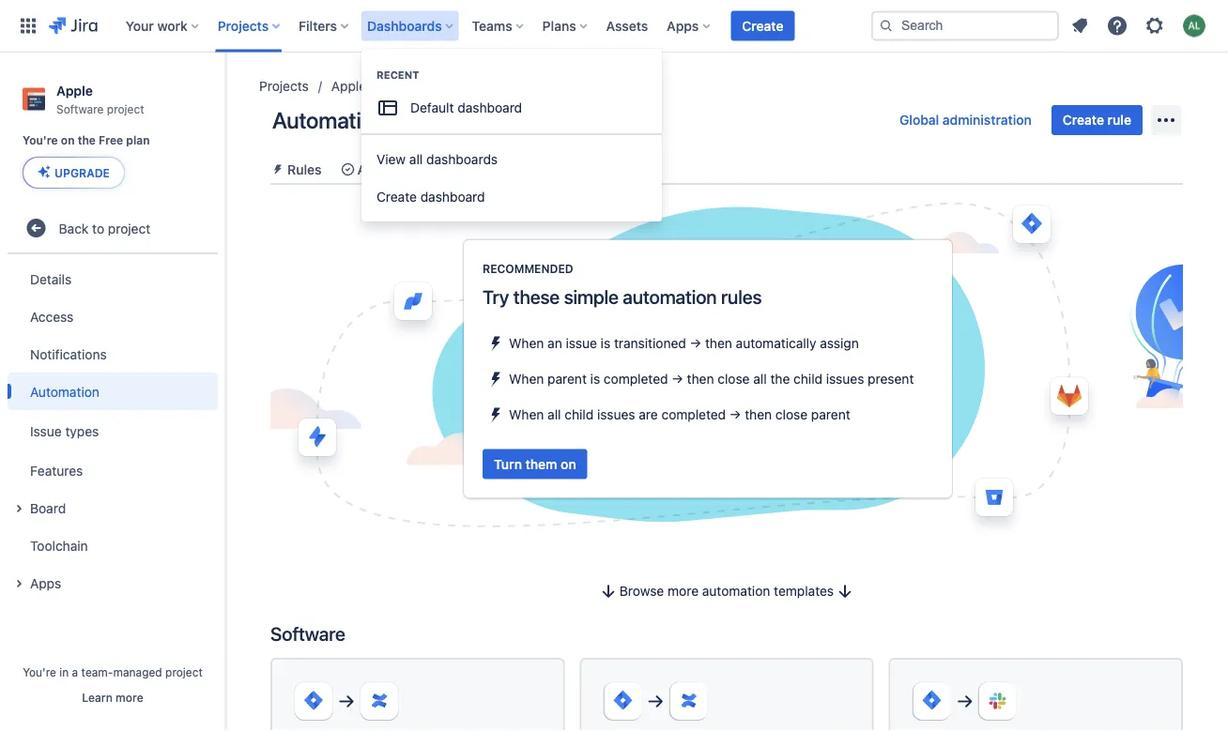 Task type: locate. For each thing, give the bounding box(es) containing it.
1 horizontal spatial automation
[[272, 107, 386, 133]]

issues left are
[[597, 407, 635, 422]]

0 horizontal spatial apple
[[56, 83, 93, 98]]

recommended
[[483, 263, 574, 276]]

more for browse
[[668, 583, 699, 599]]

jira image
[[49, 15, 97, 37], [49, 15, 97, 37]]

create for create rule
[[1063, 112, 1105, 128]]

templates image
[[431, 162, 447, 177]]

parent down assign
[[811, 407, 851, 422]]

more right "browse"
[[668, 583, 699, 599]]

all up "them"
[[548, 407, 561, 422]]

apple left recent
[[331, 78, 366, 94]]

toolchain link
[[8, 527, 218, 565]]

1 vertical spatial create
[[1063, 112, 1105, 128]]

0 horizontal spatial create
[[377, 189, 417, 205]]

browse
[[620, 583, 664, 599]]

0 vertical spatial parent
[[548, 371, 587, 387]]

2 vertical spatial project
[[165, 666, 203, 679]]

0 horizontal spatial automation
[[30, 384, 99, 399]]

dashboards button
[[362, 11, 461, 41]]

features
[[30, 463, 83, 478]]

→ up when parent is completed → then close all the child issues present
[[690, 335, 702, 351]]

tab list containing rules
[[263, 154, 1191, 185]]

dashboard for create dashboard
[[421, 189, 485, 205]]

1 vertical spatial projects
[[259, 78, 309, 94]]

0 vertical spatial dashboard
[[458, 100, 522, 116]]

1 vertical spatial apps
[[30, 576, 61, 591]]

apple for apple
[[331, 78, 366, 94]]

2 you're from the top
[[23, 666, 56, 679]]

automation up when an issue is transitioned → then automatically assign
[[623, 286, 717, 308]]

on right "them"
[[561, 457, 576, 472]]

1 vertical spatial project
[[108, 221, 151, 236]]

dashboard down "settings"
[[458, 100, 522, 116]]

issue types
[[30, 423, 99, 439]]

appswitcher icon image
[[17, 15, 39, 37]]

when for when all child issues are completed → then close parent
[[509, 407, 544, 422]]

when
[[509, 335, 544, 351], [509, 371, 544, 387], [509, 407, 544, 422]]

0 vertical spatial apps
[[667, 18, 699, 33]]

1 when from the top
[[509, 335, 544, 351]]

automation down apple link
[[272, 107, 386, 133]]

1 horizontal spatial →
[[690, 335, 702, 351]]

create
[[742, 18, 784, 33], [1063, 112, 1105, 128], [377, 189, 417, 205]]

0 vertical spatial when
[[509, 335, 544, 351]]

rules image
[[271, 162, 286, 177]]

settings
[[435, 78, 484, 94]]

all right view
[[409, 152, 423, 167]]

filters button
[[293, 11, 356, 41]]

project inside apple software project
[[107, 102, 144, 115]]

1 vertical spatial when
[[509, 371, 544, 387]]

global administration link
[[889, 105, 1043, 135]]

you're in a team-managed project
[[23, 666, 203, 679]]

then down when an issue is transitioned → then automatically assign
[[687, 371, 714, 387]]

is
[[601, 335, 611, 351], [590, 371, 600, 387]]

1 vertical spatial automation
[[702, 583, 771, 599]]

1 horizontal spatial all
[[548, 407, 561, 422]]

learn more
[[82, 691, 143, 704]]

1 horizontal spatial parent
[[811, 407, 851, 422]]

project settings
[[389, 78, 484, 94]]

you're
[[23, 134, 58, 147], [23, 666, 56, 679]]

try
[[483, 286, 509, 308]]

2 horizontal spatial create
[[1063, 112, 1105, 128]]

all down automatically
[[754, 371, 767, 387]]

0 horizontal spatial apps
[[30, 576, 61, 591]]

apple
[[331, 78, 366, 94], [56, 83, 93, 98]]

1 you're from the top
[[23, 134, 58, 147]]

audit log image
[[340, 162, 355, 177]]

help image
[[1106, 15, 1129, 37]]

dashboard down templates "icon"
[[421, 189, 485, 205]]

more down managed
[[116, 691, 143, 704]]

create left rule in the top right of the page
[[1063, 112, 1105, 128]]

create for create dashboard
[[377, 189, 417, 205]]

automation down the notifications
[[30, 384, 99, 399]]

default
[[410, 100, 454, 116]]

default dashboard link
[[362, 88, 662, 128]]

all inside the view all dashboards link
[[409, 152, 423, 167]]

projects inside popup button
[[218, 18, 269, 33]]

create right apps dropdown button
[[742, 18, 784, 33]]

1 vertical spatial more
[[116, 691, 143, 704]]

0 vertical spatial create
[[742, 18, 784, 33]]

1 vertical spatial dashboard
[[421, 189, 485, 205]]

issues
[[826, 371, 865, 387], [597, 407, 635, 422]]

notifications image
[[1069, 15, 1091, 37]]

0 vertical spatial software
[[56, 102, 104, 115]]

software inside apple software project
[[56, 102, 104, 115]]

issue
[[30, 423, 62, 439]]

you're for you're in a team-managed project
[[23, 666, 56, 679]]

rules
[[721, 286, 762, 308]]

apple up you're on the free plan on the top
[[56, 83, 93, 98]]

plans
[[543, 18, 576, 33]]

group
[[8, 255, 218, 608]]

apps down toolchain at the bottom of page
[[30, 576, 61, 591]]

projects
[[218, 18, 269, 33], [259, 78, 309, 94]]

1 vertical spatial the
[[771, 371, 790, 387]]

you're up upgrade button
[[23, 134, 58, 147]]

→
[[690, 335, 702, 351], [672, 371, 684, 387], [730, 407, 742, 422]]

2 horizontal spatial all
[[754, 371, 767, 387]]

team-
[[81, 666, 113, 679]]

0 horizontal spatial →
[[672, 371, 684, 387]]

1 horizontal spatial child
[[794, 371, 823, 387]]

0 horizontal spatial issues
[[597, 407, 635, 422]]

0 vertical spatial all
[[409, 152, 423, 167]]

1 horizontal spatial more
[[668, 583, 699, 599]]

project for back to project
[[108, 221, 151, 236]]

→ down when parent is completed → then close all the child issues present
[[730, 407, 742, 422]]

administration
[[943, 112, 1032, 128]]

tab list
[[263, 154, 1191, 185]]

when left an at the left top
[[509, 335, 544, 351]]

1 vertical spatial on
[[561, 457, 576, 472]]

when parent is completed → then close all the child issues present
[[509, 371, 914, 387]]

banner
[[0, 0, 1229, 53]]

dashboard for default dashboard
[[458, 100, 522, 116]]

2 when from the top
[[509, 371, 544, 387]]

create rule button
[[1052, 105, 1143, 135]]

1 horizontal spatial on
[[561, 457, 576, 472]]

then up when parent is completed → then close all the child issues present
[[705, 335, 732, 351]]

automation
[[272, 107, 386, 133], [30, 384, 99, 399]]

automatically
[[736, 335, 817, 351]]

apple inside apple software project
[[56, 83, 93, 98]]

0 horizontal spatial software
[[56, 102, 104, 115]]

0 vertical spatial more
[[668, 583, 699, 599]]

the down automatically
[[771, 371, 790, 387]]

project right to
[[108, 221, 151, 236]]

parent down an at the left top
[[548, 371, 587, 387]]

a
[[72, 666, 78, 679]]

is down issue
[[590, 371, 600, 387]]

plans button
[[537, 11, 595, 41]]

dashboard inside button
[[421, 189, 485, 205]]

0 vertical spatial you're
[[23, 134, 58, 147]]

on up upgrade button
[[61, 134, 75, 147]]

your work button
[[120, 11, 206, 41]]

simple
[[564, 286, 619, 308]]

details
[[30, 271, 72, 287]]

0 horizontal spatial close
[[718, 371, 750, 387]]

1 horizontal spatial issues
[[826, 371, 865, 387]]

on inside button
[[561, 457, 576, 472]]

more inside button
[[116, 691, 143, 704]]

1 vertical spatial all
[[754, 371, 767, 387]]

2 vertical spatial when
[[509, 407, 544, 422]]

apple software project
[[56, 83, 144, 115]]

issues down assign
[[826, 371, 865, 387]]

dashboards
[[426, 152, 498, 167]]

parent
[[548, 371, 587, 387], [811, 407, 851, 422]]

1 horizontal spatial the
[[771, 371, 790, 387]]

when down these
[[509, 371, 544, 387]]

work
[[157, 18, 188, 33]]

0 horizontal spatial all
[[409, 152, 423, 167]]

then
[[705, 335, 732, 351], [687, 371, 714, 387], [745, 407, 772, 422]]

rules
[[287, 162, 322, 177]]

1 horizontal spatial apps
[[667, 18, 699, 33]]

3 when from the top
[[509, 407, 544, 422]]

projects right sidebar navigation image
[[259, 78, 309, 94]]

completed up are
[[604, 371, 668, 387]]

issue types link
[[8, 411, 218, 452]]

0 horizontal spatial child
[[565, 407, 594, 422]]

1 vertical spatial issues
[[597, 407, 635, 422]]

1 vertical spatial software
[[271, 623, 345, 645]]

project right managed
[[165, 666, 203, 679]]

free
[[99, 134, 123, 147]]

0 vertical spatial projects
[[218, 18, 269, 33]]

plan
[[126, 134, 150, 147]]

create inside the primary element
[[742, 18, 784, 33]]

the left free
[[78, 134, 96, 147]]

1 vertical spatial automation
[[30, 384, 99, 399]]

child down assign
[[794, 371, 823, 387]]

0 horizontal spatial parent
[[548, 371, 587, 387]]

0 vertical spatial child
[[794, 371, 823, 387]]

transitioned
[[614, 335, 686, 351]]

2 vertical spatial all
[[548, 407, 561, 422]]

→ up 'when all child issues are completed → then close parent'
[[672, 371, 684, 387]]

apps right assets
[[667, 18, 699, 33]]

0 vertical spatial issues
[[826, 371, 865, 387]]

group containing details
[[8, 255, 218, 608]]

templates
[[774, 583, 834, 599]]

project up plan
[[107, 102, 144, 115]]

more
[[668, 583, 699, 599], [116, 691, 143, 704]]

is right issue
[[601, 335, 611, 351]]

default dashboard
[[410, 100, 522, 116]]

types
[[65, 423, 99, 439]]

1 vertical spatial child
[[565, 407, 594, 422]]

child up turn them on
[[565, 407, 594, 422]]

when up turn them on
[[509, 407, 544, 422]]

2 vertical spatial →
[[730, 407, 742, 422]]

automation
[[623, 286, 717, 308], [702, 583, 771, 599]]

1 horizontal spatial close
[[776, 407, 808, 422]]

0 horizontal spatial the
[[78, 134, 96, 147]]

1 vertical spatial close
[[776, 407, 808, 422]]

then down when parent is completed → then close all the child issues present
[[745, 407, 772, 422]]

automation left templates
[[702, 583, 771, 599]]

project
[[107, 102, 144, 115], [108, 221, 151, 236], [165, 666, 203, 679]]

child
[[794, 371, 823, 387], [565, 407, 594, 422]]

banner containing your work
[[0, 0, 1229, 53]]

1 horizontal spatial apple
[[331, 78, 366, 94]]

all
[[409, 152, 423, 167], [754, 371, 767, 387], [548, 407, 561, 422]]

create down "log"
[[377, 189, 417, 205]]

you're left in
[[23, 666, 56, 679]]

2 vertical spatial create
[[377, 189, 417, 205]]

0 vertical spatial project
[[107, 102, 144, 115]]

are
[[639, 407, 658, 422]]

0 horizontal spatial more
[[116, 691, 143, 704]]

learn
[[82, 691, 113, 704]]

software
[[56, 102, 104, 115], [271, 623, 345, 645]]

0 vertical spatial →
[[690, 335, 702, 351]]

projects up sidebar navigation image
[[218, 18, 269, 33]]

1 horizontal spatial create
[[742, 18, 784, 33]]

completed down when parent is completed → then close all the child issues present
[[662, 407, 726, 422]]

1 vertical spatial you're
[[23, 666, 56, 679]]

0 horizontal spatial on
[[61, 134, 75, 147]]

create button
[[731, 11, 795, 41]]



Task type: vqa. For each thing, say whether or not it's contained in the screenshot.
knowledge-
no



Task type: describe. For each thing, give the bounding box(es) containing it.
apps inside button
[[30, 576, 61, 591]]

automation inside group
[[30, 384, 99, 399]]

view all dashboards
[[377, 152, 498, 167]]

templates
[[448, 162, 513, 177]]

them
[[526, 457, 557, 472]]

your work
[[126, 18, 188, 33]]

projects button
[[212, 11, 288, 41]]

project for apple software project
[[107, 102, 144, 115]]

2 horizontal spatial →
[[730, 407, 742, 422]]

primary element
[[11, 0, 872, 52]]

learn more button
[[82, 690, 143, 705]]

all for view all dashboards
[[409, 152, 423, 167]]

your profile and settings image
[[1183, 15, 1206, 37]]

view
[[377, 152, 406, 167]]

upgrade
[[54, 166, 110, 180]]

turn
[[494, 457, 522, 472]]

projects for projects popup button
[[218, 18, 269, 33]]

0 vertical spatial automation
[[623, 286, 717, 308]]

dashboards
[[367, 18, 442, 33]]

0 vertical spatial close
[[718, 371, 750, 387]]

assets link
[[601, 11, 654, 41]]

present
[[868, 371, 914, 387]]

in
[[59, 666, 69, 679]]

when for when parent is completed → then close all the child issues present
[[509, 371, 544, 387]]

sidebar navigation image
[[205, 75, 246, 113]]

projects for projects link
[[259, 78, 309, 94]]

back to project
[[59, 221, 151, 236]]

apple for apple software project
[[56, 83, 93, 98]]

expand image
[[8, 573, 30, 596]]

more for learn
[[116, 691, 143, 704]]

an
[[548, 335, 562, 351]]

access link
[[8, 298, 218, 335]]

Search field
[[872, 11, 1059, 41]]

browse more automation templates
[[620, 583, 834, 599]]

back to project link
[[8, 210, 218, 247]]

1 vertical spatial parent
[[811, 407, 851, 422]]

audit
[[357, 162, 390, 177]]

1 vertical spatial completed
[[662, 407, 726, 422]]

view all dashboards link
[[362, 141, 662, 178]]

search image
[[879, 18, 894, 33]]

create for create
[[742, 18, 784, 33]]

teams
[[472, 18, 513, 33]]

apple link
[[331, 75, 366, 98]]

to
[[92, 221, 104, 236]]

all for when all child issues are completed → then close parent
[[548, 407, 561, 422]]

audit log
[[357, 162, 413, 177]]

projects link
[[259, 75, 309, 98]]

assets
[[606, 18, 648, 33]]

you're on the free plan
[[23, 134, 150, 147]]

when an issue is transitioned → then automatically assign
[[509, 335, 859, 351]]

access
[[30, 309, 74, 324]]

apps inside dropdown button
[[667, 18, 699, 33]]

expand image
[[8, 498, 30, 521]]

notifications link
[[8, 335, 218, 373]]

project settings link
[[389, 75, 484, 98]]

features link
[[8, 452, 218, 490]]

1 vertical spatial then
[[687, 371, 714, 387]]

0 vertical spatial is
[[601, 335, 611, 351]]

apps button
[[661, 11, 718, 41]]

0 vertical spatial the
[[78, 134, 96, 147]]

1 horizontal spatial software
[[271, 623, 345, 645]]

0 vertical spatial completed
[[604, 371, 668, 387]]

rule
[[1108, 112, 1132, 128]]

board
[[30, 500, 66, 516]]

1 vertical spatial is
[[590, 371, 600, 387]]

when for when an issue is transitioned → then automatically assign
[[509, 335, 544, 351]]

actions image
[[1155, 109, 1178, 131]]

these
[[513, 286, 560, 308]]

automation link
[[8, 373, 218, 411]]

1 vertical spatial →
[[672, 371, 684, 387]]

recent
[[377, 69, 419, 81]]

0 vertical spatial on
[[61, 134, 75, 147]]

0 vertical spatial then
[[705, 335, 732, 351]]

global administration
[[900, 112, 1032, 128]]

try these simple automation rules
[[483, 286, 762, 308]]

2 vertical spatial then
[[745, 407, 772, 422]]

create dashboard
[[377, 189, 485, 205]]

managed
[[113, 666, 162, 679]]

apps button
[[8, 565, 218, 602]]

back
[[59, 221, 89, 236]]

turn them on
[[494, 457, 576, 472]]

board button
[[8, 490, 218, 527]]

teams button
[[466, 11, 531, 41]]

settings image
[[1144, 15, 1167, 37]]

details link
[[8, 260, 218, 298]]

create dashboard button
[[362, 178, 662, 216]]

your
[[126, 18, 154, 33]]

filters
[[299, 18, 337, 33]]

global
[[900, 112, 940, 128]]

turn them on button
[[483, 450, 588, 480]]

log
[[393, 162, 413, 177]]

0 vertical spatial automation
[[272, 107, 386, 133]]

project
[[389, 78, 432, 94]]

notifications
[[30, 346, 107, 362]]

you're for you're on the free plan
[[23, 134, 58, 147]]

create rule
[[1063, 112, 1132, 128]]

upgrade button
[[23, 158, 124, 188]]

toolchain
[[30, 538, 88, 554]]

when all child issues are completed → then close parent
[[509, 407, 851, 422]]

issue
[[566, 335, 597, 351]]

assign
[[820, 335, 859, 351]]



